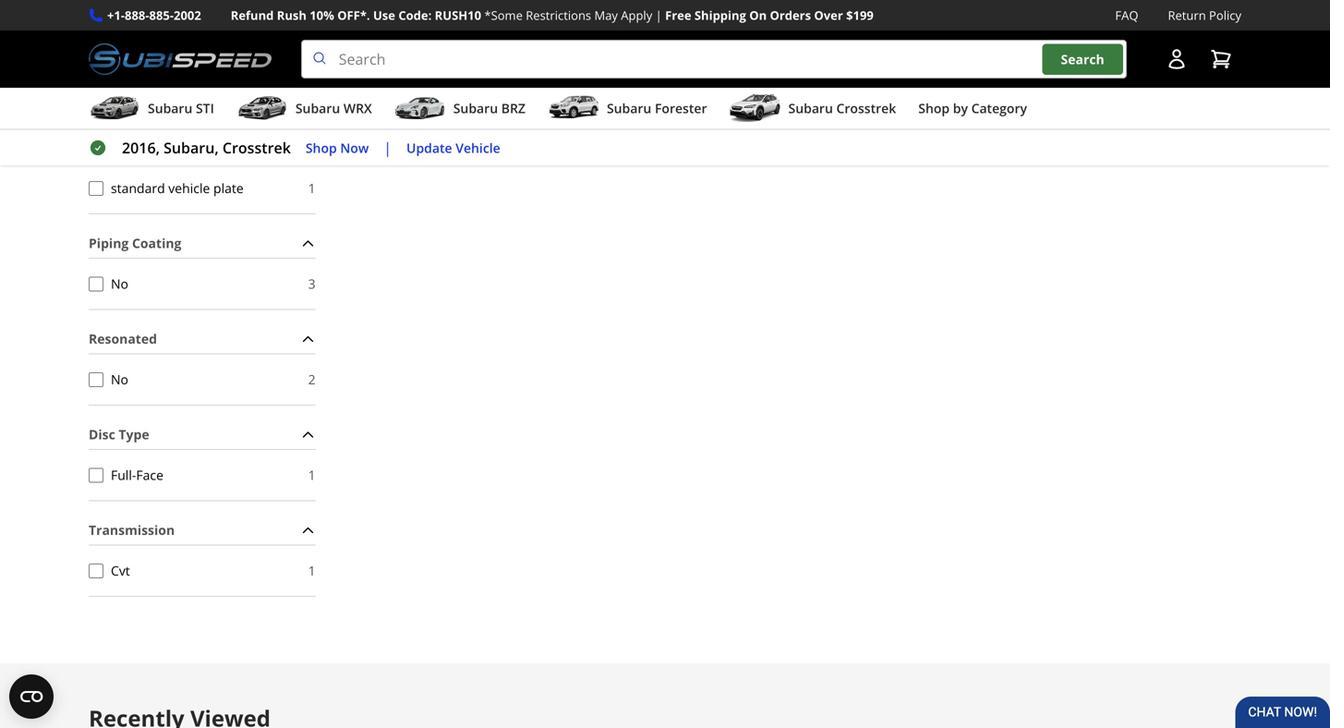 Task type: describe. For each thing, give the bounding box(es) containing it.
shipping
[[695, 7, 746, 24]]

now
[[340, 139, 369, 156]]

return
[[1168, 7, 1206, 24]]

subaru wrx button
[[236, 92, 372, 129]]

brz
[[501, 99, 526, 117]]

button image
[[1166, 48, 1188, 70]]

subaru wrx
[[296, 99, 372, 117]]

by
[[953, 99, 968, 117]]

+1-
[[107, 7, 125, 24]]

subaru for subaru brz
[[453, 99, 498, 117]]

sizes
[[89, 103, 120, 120]]

disc type button
[[89, 421, 316, 449]]

wrx
[[344, 99, 372, 117]]

7
[[308, 48, 316, 65]]

a subaru brz thumbnail image image
[[394, 94, 446, 122]]

subaru crosstrek
[[789, 99, 896, 117]]

2002
[[174, 7, 201, 24]]

subaru sti
[[148, 99, 214, 117]]

face
[[136, 466, 164, 484]]

no for resonated
[[111, 371, 128, 388]]

shop by category button
[[919, 92, 1027, 129]]

policy
[[1210, 7, 1242, 24]]

kit package
[[89, 7, 164, 25]]

Cvt button
[[89, 563, 103, 578]]

rush10
[[435, 7, 481, 24]]

a subaru wrx thumbnail image image
[[236, 94, 288, 122]]

over
[[814, 7, 843, 24]]

2
[[308, 370, 316, 388]]

3
[[308, 275, 316, 292]]

disc
[[89, 426, 115, 443]]

piping coating button
[[89, 229, 316, 258]]

rush
[[277, 7, 307, 24]]

free
[[665, 7, 692, 24]]

plate
[[213, 179, 244, 197]]

+1-888-885-2002 link
[[107, 6, 201, 25]]

transmission button
[[89, 516, 316, 545]]

shop for shop now
[[306, 139, 337, 156]]

search input field
[[301, 40, 1127, 79]]

update vehicle
[[407, 139, 501, 156]]

transmission
[[89, 521, 175, 539]]

piping coating
[[89, 234, 182, 252]]

return policy link
[[1168, 6, 1242, 25]]

refund
[[231, 7, 274, 24]]

+1-888-885-2002
[[107, 7, 201, 24]]

update
[[407, 139, 452, 156]]

1 for standard
[[308, 143, 316, 161]]

888-
[[125, 7, 149, 24]]

1 for full-face
[[308, 466, 316, 484]]

open widget image
[[9, 675, 54, 719]]

10%
[[310, 7, 334, 24]]

shop now
[[306, 139, 369, 156]]

package
[[110, 7, 164, 25]]

1 for standard vehicle plate
[[308, 179, 316, 197]]

faq link
[[1116, 6, 1139, 25]]

coating
[[132, 234, 182, 252]]

$199
[[846, 7, 874, 24]]

subaru for subaru wrx
[[296, 99, 340, 117]]

full-
[[111, 466, 136, 484]]

1 vertical spatial crosstrek
[[223, 138, 291, 158]]

sizes button
[[89, 98, 316, 126]]

type
[[119, 426, 149, 443]]

subaru sti button
[[89, 92, 214, 129]]

subaru brz button
[[394, 92, 526, 129]]

subaru for subaru forester
[[607, 99, 652, 117]]



Task type: vqa. For each thing, say whether or not it's contained in the screenshot.


Task type: locate. For each thing, give the bounding box(es) containing it.
restrictions
[[526, 7, 591, 24]]

2 subaru from the left
[[296, 99, 340, 117]]

disc type
[[89, 426, 149, 443]]

No button
[[89, 372, 103, 387]]

shop inside shop now link
[[306, 139, 337, 156]]

2016, subaru, crosstrek
[[122, 138, 291, 158]]

search button
[[1043, 44, 1123, 75]]

1 1 from the top
[[308, 143, 316, 161]]

search
[[1061, 50, 1105, 68]]

0 vertical spatial shop
[[919, 99, 950, 117]]

0 vertical spatial no
[[111, 275, 128, 292]]

shop now link
[[306, 137, 369, 158]]

2 1 from the top
[[308, 179, 316, 197]]

subaru inside subaru forester dropdown button
[[607, 99, 652, 117]]

subaru right 'a subaru crosstrek thumbnail image'
[[789, 99, 833, 117]]

0 vertical spatial crosstrek
[[837, 99, 896, 117]]

forester
[[655, 99, 707, 117]]

shop left now
[[306, 139, 337, 156]]

1 horizontal spatial shop
[[919, 99, 950, 117]]

2016,
[[122, 138, 160, 158]]

refund rush 10% off*. use code: rush10 *some restrictions may apply | free shipping on orders over $199
[[231, 7, 874, 24]]

subaru for subaru sti
[[148, 99, 193, 117]]

Full-Face button
[[89, 468, 103, 483]]

subaru inside subaru wrx "dropdown button"
[[296, 99, 340, 117]]

resonated button
[[89, 325, 316, 353]]

2 no from the top
[[111, 371, 128, 388]]

subaru inside subaru brz dropdown button
[[453, 99, 498, 117]]

885-
[[149, 7, 174, 24]]

standard vehicle plate
[[111, 179, 244, 197]]

use
[[373, 7, 395, 24]]

a subaru forester thumbnail image image
[[548, 94, 600, 122]]

subispeed logo image
[[89, 40, 271, 79]]

0 vertical spatial |
[[656, 7, 662, 24]]

subaru
[[148, 99, 193, 117], [296, 99, 340, 117], [453, 99, 498, 117], [607, 99, 652, 117], [789, 99, 833, 117]]

| right now
[[384, 138, 392, 158]]

no down the piping
[[111, 275, 128, 292]]

update vehicle button
[[407, 137, 501, 158]]

standard button
[[89, 145, 103, 160]]

subaru inside subaru sti 'dropdown button'
[[148, 99, 193, 117]]

subaru left the 'sti'
[[148, 99, 193, 117]]

code:
[[399, 7, 432, 24]]

crosstrek
[[837, 99, 896, 117], [223, 138, 291, 158]]

0 vertical spatial standard
[[111, 143, 165, 161]]

1
[[308, 143, 316, 161], [308, 179, 316, 197], [308, 466, 316, 484], [308, 562, 316, 579]]

standard
[[111, 143, 165, 161], [111, 179, 165, 197]]

1 horizontal spatial crosstrek
[[837, 99, 896, 117]]

0 horizontal spatial shop
[[306, 139, 337, 156]]

shop inside shop by category dropdown button
[[919, 99, 950, 117]]

3 1 from the top
[[308, 466, 316, 484]]

vehicle
[[456, 139, 501, 156]]

subaru crosstrek button
[[729, 92, 896, 129]]

1 no from the top
[[111, 275, 128, 292]]

off*.
[[337, 7, 370, 24]]

subaru left forester
[[607, 99, 652, 117]]

Yes button
[[89, 49, 103, 64]]

shop for shop by category
[[919, 99, 950, 117]]

piping
[[89, 234, 129, 252]]

4 subaru from the left
[[607, 99, 652, 117]]

2 standard from the top
[[111, 179, 165, 197]]

standard right standard button
[[111, 143, 165, 161]]

1 subaru from the left
[[148, 99, 193, 117]]

subaru forester button
[[548, 92, 707, 129]]

no for piping coating
[[111, 275, 128, 292]]

subaru left wrx
[[296, 99, 340, 117]]

return policy
[[1168, 7, 1242, 24]]

None button
[[89, 277, 103, 291]]

kit
[[89, 7, 107, 25]]

1 vertical spatial |
[[384, 138, 392, 158]]

category
[[972, 99, 1027, 117]]

shop
[[919, 99, 950, 117], [306, 139, 337, 156]]

vehicle
[[168, 179, 210, 197]]

faq
[[1116, 7, 1139, 24]]

0 horizontal spatial |
[[384, 138, 392, 158]]

0 horizontal spatial crosstrek
[[223, 138, 291, 158]]

no
[[111, 275, 128, 292], [111, 371, 128, 388]]

subaru inside subaru crosstrek dropdown button
[[789, 99, 833, 117]]

subaru for subaru crosstrek
[[789, 99, 833, 117]]

a subaru sti thumbnail image image
[[89, 94, 140, 122]]

crosstrek inside dropdown button
[[837, 99, 896, 117]]

a subaru crosstrek thumbnail image image
[[729, 94, 781, 122]]

1 vertical spatial shop
[[306, 139, 337, 156]]

1 vertical spatial no
[[111, 371, 128, 388]]

on
[[750, 7, 767, 24]]

cvt
[[111, 562, 130, 579]]

5 subaru from the left
[[789, 99, 833, 117]]

no right no button
[[111, 371, 128, 388]]

1 for cvt
[[308, 562, 316, 579]]

3 subaru from the left
[[453, 99, 498, 117]]

1 vertical spatial standard
[[111, 179, 165, 197]]

1 standard from the top
[[111, 143, 165, 161]]

shop by category
[[919, 99, 1027, 117]]

| left "free" on the top right
[[656, 7, 662, 24]]

standard for standard vehicle plate
[[111, 179, 165, 197]]

shop left by
[[919, 99, 950, 117]]

subaru,
[[164, 138, 219, 158]]

standard down 2016,
[[111, 179, 165, 197]]

full-face
[[111, 466, 164, 484]]

may
[[595, 7, 618, 24]]

4 1 from the top
[[308, 562, 316, 579]]

apply
[[621, 7, 653, 24]]

standard vehicle plate button
[[89, 181, 103, 196]]

|
[[656, 7, 662, 24], [384, 138, 392, 158]]

subaru forester
[[607, 99, 707, 117]]

orders
[[770, 7, 811, 24]]

subaru left brz
[[453, 99, 498, 117]]

kit package button
[[89, 2, 316, 31]]

yes
[[111, 48, 132, 65]]

*some
[[485, 7, 523, 24]]

1 horizontal spatial |
[[656, 7, 662, 24]]

subaru brz
[[453, 99, 526, 117]]

standard for standard
[[111, 143, 165, 161]]

resonated
[[89, 330, 157, 348]]

sti
[[196, 99, 214, 117]]



